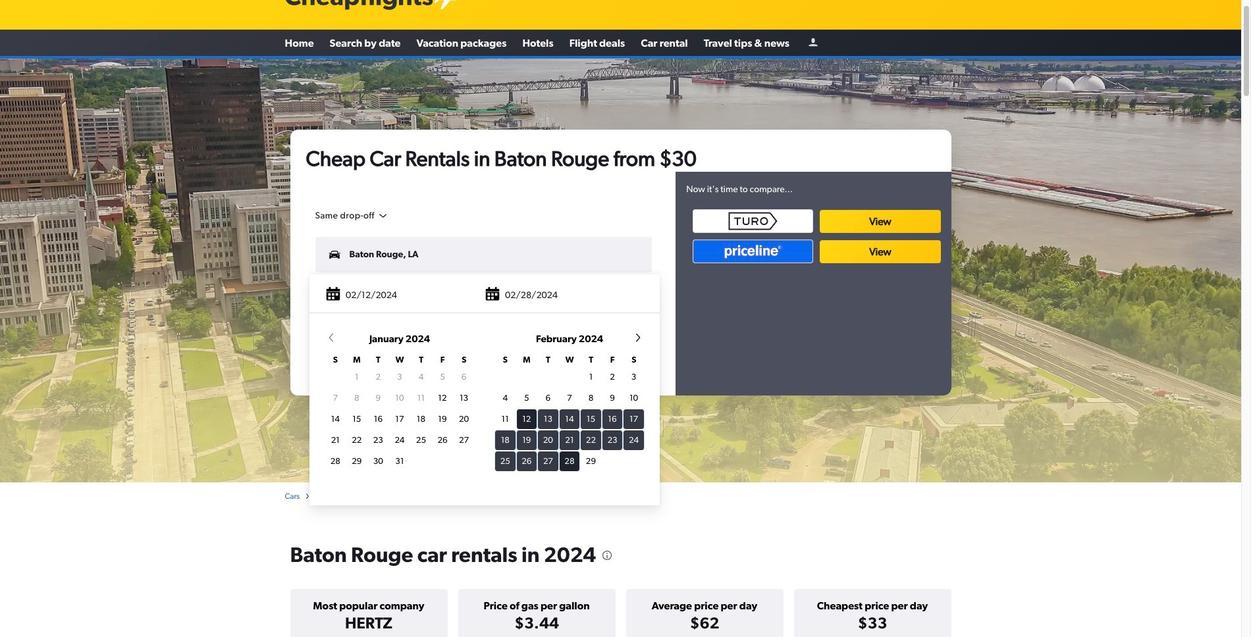 Task type: describe. For each thing, give the bounding box(es) containing it.
Car drop-off location Same drop-off field
[[315, 210, 389, 222]]

end date calendar input use left and right arrow keys to change day. use up and down arrow keys to change week. tab
[[315, 331, 655, 499]]

turo image
[[693, 209, 814, 233]]

autoeurope image
[[839, 242, 905, 253]]

expedia image
[[722, 240, 788, 255]]



Task type: locate. For each thing, give the bounding box(es) containing it.
baton rouge image
[[0, 59, 1242, 483]]

None text field
[[315, 237, 652, 273]]

None text field
[[315, 277, 655, 315], [315, 280, 652, 316], [315, 277, 655, 315], [315, 280, 652, 316]]

priceline image
[[693, 240, 814, 263]]



